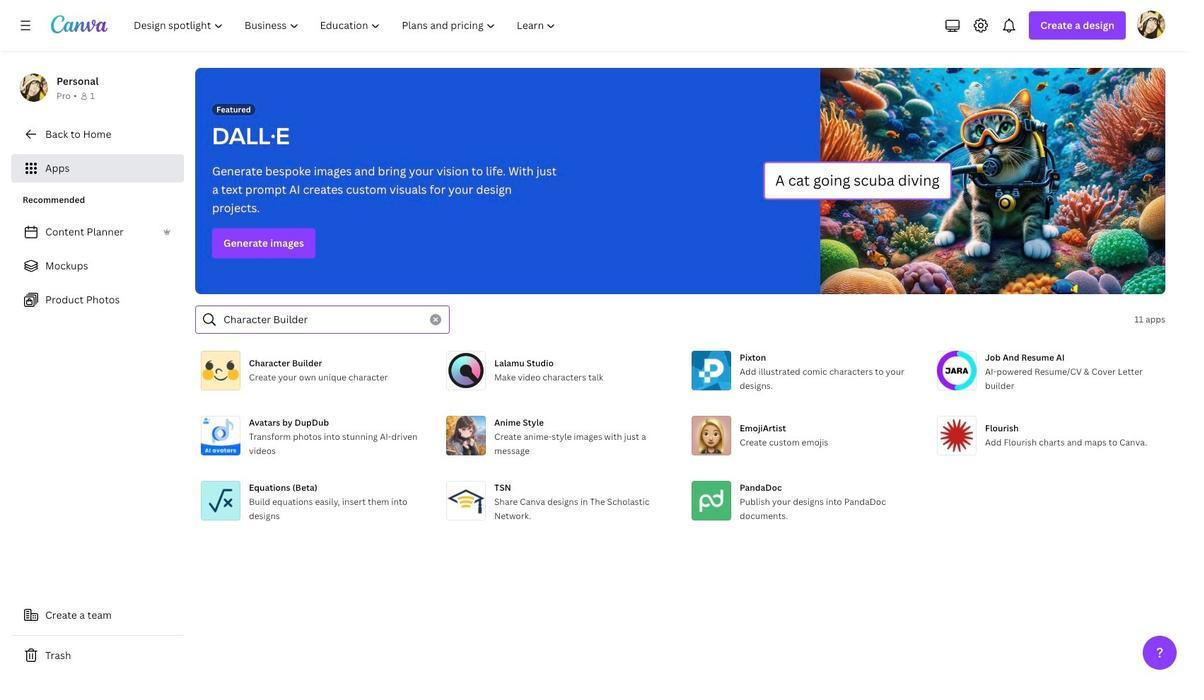 Task type: describe. For each thing, give the bounding box(es) containing it.
an image with a cursor next to a text box containing the prompt "a cat going scuba diving" to generate an image. the generated image of a cat doing scuba diving is behind the text box. image
[[763, 68, 1166, 294]]



Task type: locate. For each thing, give the bounding box(es) containing it.
Input field to search for apps search field
[[224, 306, 422, 333]]

stephanie aranda image
[[1138, 11, 1166, 39]]

top level navigation element
[[125, 11, 568, 40]]

list
[[11, 218, 184, 314]]



Task type: vqa. For each thing, say whether or not it's contained in the screenshot.
the first,
no



